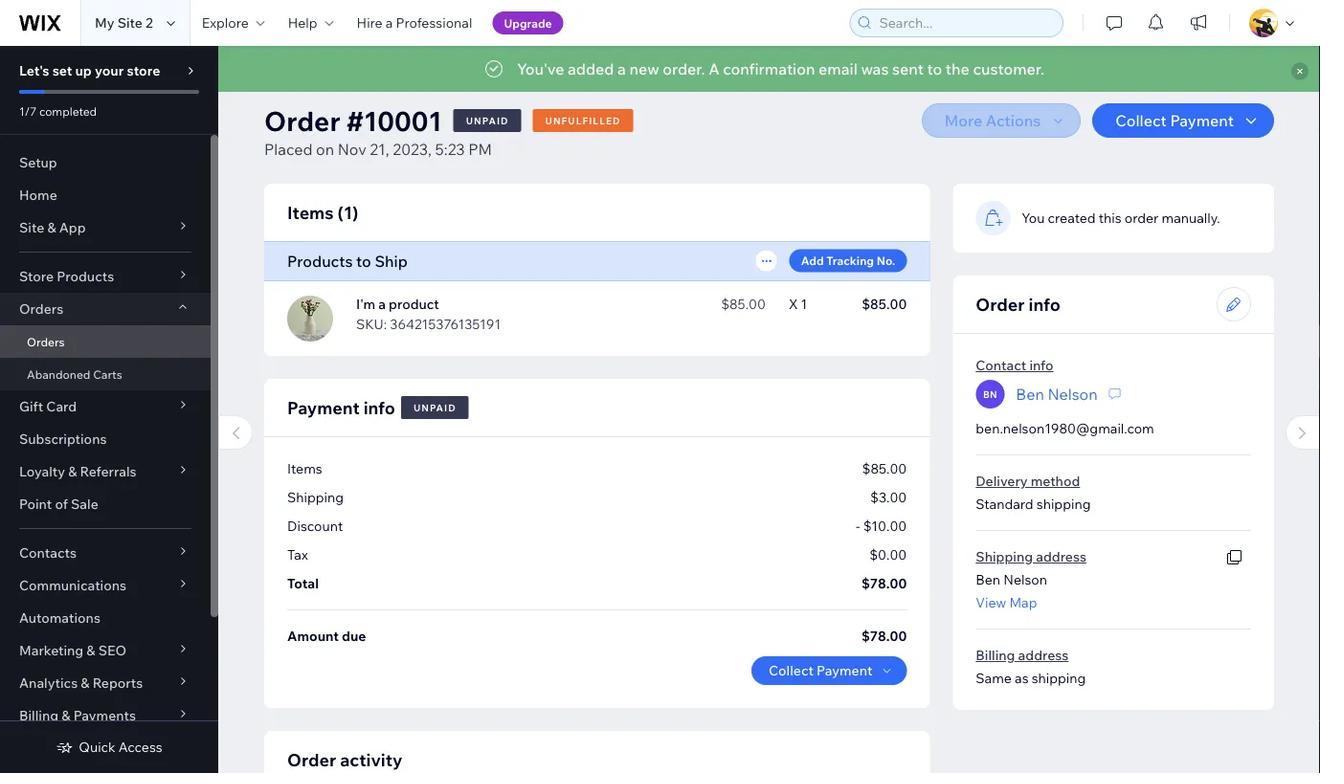 Task type: vqa. For each thing, say whether or not it's contained in the screenshot.
2.6 (52)
no



Task type: locate. For each thing, give the bounding box(es) containing it.
let's set up your store
[[19, 62, 160, 79]]

hire
[[357, 14, 383, 31]]

1 vertical spatial collect
[[769, 662, 814, 679]]

view
[[976, 595, 1006, 611]]

ben inside button
[[1016, 384, 1044, 404]]

1 vertical spatial orders
[[19, 301, 63, 317]]

2 horizontal spatial payment
[[1170, 111, 1234, 130]]

contact
[[976, 357, 1027, 374]]

unpaid down 364215376135191 in the left of the page
[[413, 402, 456, 414]]

orders inside popup button
[[19, 301, 63, 317]]

ben nelson view map
[[976, 572, 1047, 611]]

confirmation
[[723, 59, 815, 79]]

1 vertical spatial collect payment button
[[752, 657, 907, 685]]

a left the new
[[618, 59, 626, 79]]

1 horizontal spatial to
[[927, 59, 942, 79]]

orders for orders button
[[264, 75, 308, 91]]

info up ben nelson button at the right of the page
[[1030, 357, 1054, 374]]

explore
[[202, 14, 249, 31]]

1 vertical spatial site
[[19, 219, 44, 236]]

to left the the
[[927, 59, 942, 79]]

order down hire
[[348, 75, 385, 91]]

0 vertical spatial order #10001
[[348, 75, 435, 91]]

0 vertical spatial info
[[1029, 293, 1061, 315]]

point
[[19, 496, 52, 513]]

1 vertical spatial payment
[[287, 397, 360, 418]]

1 vertical spatial billing
[[19, 707, 59, 724]]

order up contact
[[976, 293, 1025, 315]]

$10.00
[[863, 518, 907, 535]]

orders down store
[[19, 301, 63, 317]]

orders up abandoned
[[27, 335, 65, 349]]

nelson for ben nelson
[[1048, 384, 1098, 404]]

gift
[[19, 398, 43, 415]]

payment
[[1170, 111, 1234, 130], [287, 397, 360, 418], [817, 662, 872, 679]]

orders button
[[255, 69, 317, 98]]

sidebar element
[[0, 46, 218, 774]]

collect payment for the leftmost collect payment button
[[769, 662, 872, 679]]

site down home
[[19, 219, 44, 236]]

quick access
[[79, 739, 162, 756]]

billing inside popup button
[[19, 707, 59, 724]]

&
[[47, 219, 56, 236], [68, 463, 77, 480], [86, 642, 95, 659], [81, 675, 90, 692], [62, 707, 70, 724]]

2 vertical spatial info
[[363, 397, 395, 418]]

email
[[819, 59, 858, 79]]

info for order info
[[1029, 293, 1061, 315]]

a right hire
[[386, 14, 393, 31]]

shipping right as
[[1032, 670, 1086, 687]]

shipping
[[287, 489, 344, 506], [976, 549, 1033, 565]]

1 vertical spatial collect payment
[[769, 662, 872, 679]]

nelson inside ben nelson view map
[[1004, 572, 1047, 588]]

the
[[946, 59, 970, 79]]

1 vertical spatial ben
[[976, 572, 1001, 588]]

add tracking no.
[[801, 254, 895, 268]]

pm
[[468, 140, 492, 159]]

0 horizontal spatial ben
[[976, 572, 1001, 588]]

ben for ben nelson
[[1016, 384, 1044, 404]]

#10001 down hire a professional link
[[388, 75, 435, 91]]

1 horizontal spatial billing
[[976, 647, 1015, 664]]

items left (1)
[[287, 202, 334, 223]]

shipping inside delivery method standard shipping
[[1037, 496, 1091, 513]]

automations link
[[0, 602, 211, 635]]

added
[[568, 59, 614, 79]]

billing for billing & payments
[[19, 707, 59, 724]]

2 vertical spatial a
[[378, 296, 386, 313]]

home link
[[0, 179, 211, 212]]

0 vertical spatial unpaid
[[466, 114, 509, 126]]

0 vertical spatial collect payment button
[[1093, 103, 1274, 138]]

0 vertical spatial $78.00
[[862, 575, 907, 592]]

products up orders popup button
[[57, 268, 114, 285]]

0 vertical spatial collect payment
[[1116, 111, 1234, 130]]

let's
[[19, 62, 49, 79]]

address up as
[[1018, 647, 1069, 664]]

order #10001 down hire
[[348, 75, 435, 91]]

quick
[[79, 739, 116, 756]]

0 vertical spatial a
[[386, 14, 393, 31]]

nelson up map
[[1004, 572, 1047, 588]]

a
[[386, 14, 393, 31], [618, 59, 626, 79], [378, 296, 386, 313]]

& inside popup button
[[47, 219, 56, 236]]

order left 'activity'
[[287, 749, 336, 771]]

1 horizontal spatial collect
[[1116, 111, 1167, 130]]

orders inside button
[[264, 75, 308, 91]]

2 vertical spatial orders
[[27, 335, 65, 349]]

analytics
[[19, 675, 78, 692]]

nelson for ben nelson view map
[[1004, 572, 1047, 588]]

0 vertical spatial orders
[[264, 75, 308, 91]]

1 horizontal spatial shipping
[[976, 549, 1033, 565]]

store products button
[[0, 260, 211, 293]]

1 vertical spatial $78.00
[[862, 628, 907, 645]]

point of sale
[[19, 496, 98, 513]]

shipping inside billing address same as shipping
[[1032, 670, 1086, 687]]

shipping for shipping address
[[976, 549, 1033, 565]]

bn
[[983, 388, 997, 400]]

products inside popup button
[[57, 268, 114, 285]]

map
[[1009, 595, 1037, 611]]

amount due
[[287, 628, 366, 645]]

unfulfilled
[[545, 114, 621, 126]]

nelson inside button
[[1048, 384, 1098, 404]]

you created this order manually.
[[1022, 210, 1220, 226]]

2 $78.00 from the top
[[862, 628, 907, 645]]

upgrade button
[[492, 11, 564, 34]]

ben up view
[[976, 572, 1001, 588]]

gift card button
[[0, 391, 211, 423]]

1 vertical spatial items
[[287, 460, 322, 477]]

0 vertical spatial nelson
[[1048, 384, 1098, 404]]

shipping down method
[[1037, 496, 1091, 513]]

address inside billing address same as shipping
[[1018, 647, 1069, 664]]

billing inside billing address same as shipping
[[976, 647, 1015, 664]]

$3.00
[[870, 489, 907, 506]]

a right i'm at the left top
[[378, 296, 386, 313]]

2 items from the top
[[287, 460, 322, 477]]

loyalty & referrals button
[[0, 456, 211, 488]]

shipping up ben nelson view map at the right bottom
[[976, 549, 1033, 565]]

1 horizontal spatial nelson
[[1048, 384, 1098, 404]]

0 horizontal spatial nelson
[[1004, 572, 1047, 588]]

2 vertical spatial payment
[[817, 662, 872, 679]]

to inside you've added a new order. a confirmation email was sent to the customer. alert
[[927, 59, 942, 79]]

1 vertical spatial a
[[618, 59, 626, 79]]

billing & payments button
[[0, 700, 211, 732]]

0 vertical spatial address
[[1036, 549, 1087, 565]]

0 horizontal spatial products
[[57, 268, 114, 285]]

5:23
[[435, 140, 465, 159]]

marketing & seo
[[19, 642, 126, 659]]

setup
[[19, 154, 57, 171]]

0 horizontal spatial billing
[[19, 707, 59, 724]]

items up discount
[[287, 460, 322, 477]]

& left reports
[[81, 675, 90, 692]]

0 vertical spatial shipping
[[1037, 496, 1091, 513]]

& left the 'seo'
[[86, 642, 95, 659]]

0 vertical spatial items
[[287, 202, 334, 223]]

quick access button
[[56, 739, 162, 756]]

billing address same as shipping
[[976, 647, 1086, 687]]

1 horizontal spatial unpaid
[[466, 114, 509, 126]]

1 vertical spatial to
[[356, 251, 371, 270]]

1 vertical spatial nelson
[[1004, 572, 1047, 588]]

& down analytics & reports
[[62, 707, 70, 724]]

same
[[976, 670, 1012, 687]]

1 items from the top
[[287, 202, 334, 223]]

items for items (1)
[[287, 202, 334, 223]]

1 horizontal spatial ben
[[1016, 384, 1044, 404]]

0 vertical spatial billing
[[976, 647, 1015, 664]]

Search... field
[[874, 10, 1057, 36]]

- $10.00
[[856, 518, 907, 535]]

site inside popup button
[[19, 219, 44, 236]]

reports
[[93, 675, 143, 692]]

billing & payments
[[19, 707, 136, 724]]

completed
[[39, 104, 97, 118]]

info down the sku:
[[363, 397, 395, 418]]

1 horizontal spatial collect payment
[[1116, 111, 1234, 130]]

0 horizontal spatial shipping
[[287, 489, 344, 506]]

automations
[[19, 610, 100, 627]]

0 horizontal spatial collect
[[769, 662, 814, 679]]

nelson up ben.nelson1980@gmail.com
[[1048, 384, 1098, 404]]

to left ship
[[356, 251, 371, 270]]

1 vertical spatial address
[[1018, 647, 1069, 664]]

order
[[348, 75, 385, 91], [264, 104, 340, 137], [976, 293, 1025, 315], [287, 749, 336, 771]]

1 vertical spatial shipping
[[976, 549, 1033, 565]]

due
[[342, 628, 366, 645]]

orders down help
[[264, 75, 308, 91]]

items
[[287, 202, 334, 223], [287, 460, 322, 477]]

#10001
[[388, 75, 435, 91], [346, 104, 442, 137]]

site
[[117, 14, 143, 31], [19, 219, 44, 236]]

0 vertical spatial collect
[[1116, 111, 1167, 130]]

subscriptions
[[19, 431, 107, 448]]

ben inside ben nelson view map
[[976, 572, 1001, 588]]

products down items (1)
[[287, 251, 353, 270]]

store
[[19, 268, 54, 285]]

to
[[927, 59, 942, 79], [356, 251, 371, 270]]

0 vertical spatial to
[[927, 59, 942, 79]]

point of sale link
[[0, 488, 211, 521]]

0 vertical spatial site
[[117, 14, 143, 31]]

a inside i'm a product sku: 364215376135191
[[378, 296, 386, 313]]

collect payment for collect payment button to the top
[[1116, 111, 1234, 130]]

unpaid up the pm
[[466, 114, 509, 126]]

1
[[801, 296, 807, 313]]

0 vertical spatial ben
[[1016, 384, 1044, 404]]

info
[[1029, 293, 1061, 315], [1030, 357, 1054, 374], [363, 397, 395, 418]]

1 horizontal spatial collect payment button
[[1093, 103, 1274, 138]]

0 horizontal spatial to
[[356, 251, 371, 270]]

$78.00
[[862, 575, 907, 592], [862, 628, 907, 645]]

ben
[[1016, 384, 1044, 404], [976, 572, 1001, 588]]

& right loyalty
[[68, 463, 77, 480]]

ben down contact info at the right top
[[1016, 384, 1044, 404]]

collect payment button
[[1093, 103, 1274, 138], [752, 657, 907, 685]]

site left 2
[[117, 14, 143, 31]]

shipping up discount
[[287, 489, 344, 506]]

collect
[[1116, 111, 1167, 130], [769, 662, 814, 679]]

subscriptions link
[[0, 423, 211, 456]]

0 horizontal spatial collect payment
[[769, 662, 872, 679]]

address
[[1036, 549, 1087, 565], [1018, 647, 1069, 664]]

on
[[316, 140, 334, 159]]

ship
[[375, 251, 408, 270]]

order #10001
[[348, 75, 435, 91], [264, 104, 442, 137]]

abandoned
[[27, 367, 90, 382]]

1 $78.00 from the top
[[862, 575, 907, 592]]

info up contact info at the right top
[[1029, 293, 1061, 315]]

order #10001 up the nov
[[264, 104, 442, 137]]

1 vertical spatial info
[[1030, 357, 1054, 374]]

& left app
[[47, 219, 56, 236]]

1 vertical spatial shipping
[[1032, 670, 1086, 687]]

0 vertical spatial shipping
[[287, 489, 344, 506]]

nov
[[338, 140, 366, 159]]

orders button
[[0, 293, 211, 326]]

orders for orders link
[[27, 335, 65, 349]]

billing down analytics
[[19, 707, 59, 724]]

delivery
[[976, 473, 1028, 490]]

billing up the same
[[976, 647, 1015, 664]]

0 horizontal spatial site
[[19, 219, 44, 236]]

0 horizontal spatial unpaid
[[413, 402, 456, 414]]

#10001 up 21,
[[346, 104, 442, 137]]

orders for orders popup button
[[19, 301, 63, 317]]

0 vertical spatial #10001
[[388, 75, 435, 91]]

0 horizontal spatial payment
[[287, 397, 360, 418]]

help button
[[276, 0, 345, 46]]

address up map
[[1036, 549, 1087, 565]]



Task type: describe. For each thing, give the bounding box(es) containing it.
1/7 completed
[[19, 104, 97, 118]]

sale
[[71, 496, 98, 513]]

1 vertical spatial #10001
[[346, 104, 442, 137]]

$85.00 down no.
[[862, 296, 907, 313]]

items (1)
[[287, 202, 358, 223]]

address for shipping
[[1036, 549, 1087, 565]]

contact info
[[976, 357, 1054, 374]]

method
[[1031, 473, 1080, 490]]

you've added a new order. a confirmation email was sent to the customer. alert
[[218, 46, 1320, 92]]

address for billing
[[1018, 647, 1069, 664]]

discount
[[287, 518, 343, 535]]

seo
[[98, 642, 126, 659]]

$78.00 for total
[[862, 575, 907, 592]]

professional
[[396, 14, 472, 31]]

payment info
[[287, 397, 395, 418]]

view map link
[[976, 595, 1251, 612]]

your
[[95, 62, 124, 79]]

a for hire a professional
[[386, 14, 393, 31]]

you've added a new order. a confirmation email was sent to the customer.
[[517, 59, 1045, 79]]

x 1
[[789, 296, 807, 313]]

1/7
[[19, 104, 37, 118]]

created
[[1048, 210, 1096, 226]]

0 horizontal spatial collect payment button
[[752, 657, 907, 685]]

order up placed
[[264, 104, 340, 137]]

i'm a product sku: 364215376135191
[[356, 296, 501, 333]]

ben.nelson1980@gmail.com
[[976, 420, 1154, 437]]

a inside alert
[[618, 59, 626, 79]]

billing for billing address same as shipping
[[976, 647, 1015, 664]]

2023,
[[393, 140, 432, 159]]

hire a professional link
[[345, 0, 484, 46]]

activity
[[340, 749, 403, 771]]

store
[[127, 62, 160, 79]]

order #10001 button
[[339, 69, 445, 98]]

0 vertical spatial payment
[[1170, 111, 1234, 130]]

$85.00 up $3.00
[[862, 460, 907, 477]]

marketing
[[19, 642, 83, 659]]

order #10001 inside "order #10001" "button"
[[348, 75, 435, 91]]

hire a professional
[[357, 14, 472, 31]]

collect for collect payment button to the top
[[1116, 111, 1167, 130]]

actions
[[986, 111, 1041, 130]]

standard
[[976, 496, 1034, 513]]

1 horizontal spatial site
[[117, 14, 143, 31]]

ben nelson button
[[1016, 382, 1098, 405]]

you
[[1022, 210, 1045, 226]]

& for loyalty
[[68, 463, 77, 480]]

a for i'm a product sku: 364215376135191
[[378, 296, 386, 313]]

upgrade
[[504, 16, 552, 30]]

new
[[629, 59, 659, 79]]

was
[[861, 59, 889, 79]]

order.
[[663, 59, 705, 79]]

product
[[389, 296, 439, 313]]

$78.00 for amount due
[[862, 628, 907, 645]]

carts
[[93, 367, 122, 382]]

my site 2
[[95, 14, 153, 31]]

more actions button
[[922, 103, 1081, 138]]

card
[[46, 398, 77, 415]]

communications button
[[0, 570, 211, 602]]

analytics & reports
[[19, 675, 143, 692]]

collect for the leftmost collect payment button
[[769, 662, 814, 679]]

sku:
[[356, 316, 387, 333]]

(1)
[[338, 202, 358, 223]]

placed on nov 21, 2023, 5:23 pm
[[264, 140, 492, 159]]

tracking
[[827, 254, 874, 268]]

x
[[789, 296, 798, 313]]

amount
[[287, 628, 339, 645]]

1 horizontal spatial products
[[287, 251, 353, 270]]

& for marketing
[[86, 642, 95, 659]]

add
[[801, 254, 824, 268]]

1 vertical spatial unpaid
[[413, 402, 456, 414]]

site & app button
[[0, 212, 211, 244]]

ben nelson
[[1016, 384, 1098, 404]]

shipping for shipping
[[287, 489, 344, 506]]

contacts
[[19, 545, 77, 561]]

order inside "order #10001" "button"
[[348, 75, 385, 91]]

total
[[287, 575, 319, 592]]

& for site
[[47, 219, 56, 236]]

abandoned carts link
[[0, 358, 211, 391]]

ben for ben nelson view map
[[976, 572, 1001, 588]]

tax
[[287, 547, 308, 563]]

marketing & seo button
[[0, 635, 211, 667]]

no.
[[877, 254, 895, 268]]

customer.
[[973, 59, 1045, 79]]

set
[[52, 62, 72, 79]]

info for payment info
[[363, 397, 395, 418]]

1 vertical spatial order #10001
[[264, 104, 442, 137]]

more actions
[[945, 111, 1041, 130]]

info for contact info
[[1030, 357, 1054, 374]]

1 horizontal spatial payment
[[817, 662, 872, 679]]

a
[[709, 59, 720, 79]]

364215376135191
[[390, 316, 501, 333]]

orders link
[[0, 326, 211, 358]]

$85.00 left x on the right top of page
[[721, 296, 766, 313]]

referrals
[[80, 463, 137, 480]]

loyalty & referrals
[[19, 463, 137, 480]]

add tracking no. button
[[790, 249, 907, 272]]

manually.
[[1162, 210, 1220, 226]]

#10001 inside "button"
[[388, 75, 435, 91]]

help
[[288, 14, 317, 31]]

21,
[[370, 140, 389, 159]]

site & app
[[19, 219, 86, 236]]

order activity
[[287, 749, 403, 771]]

app
[[59, 219, 86, 236]]

& for analytics
[[81, 675, 90, 692]]

sent
[[892, 59, 924, 79]]

communications
[[19, 577, 126, 594]]

-
[[856, 518, 860, 535]]

loyalty
[[19, 463, 65, 480]]

up
[[75, 62, 92, 79]]

& for billing
[[62, 707, 70, 724]]

more
[[945, 111, 982, 130]]

items for items
[[287, 460, 322, 477]]



